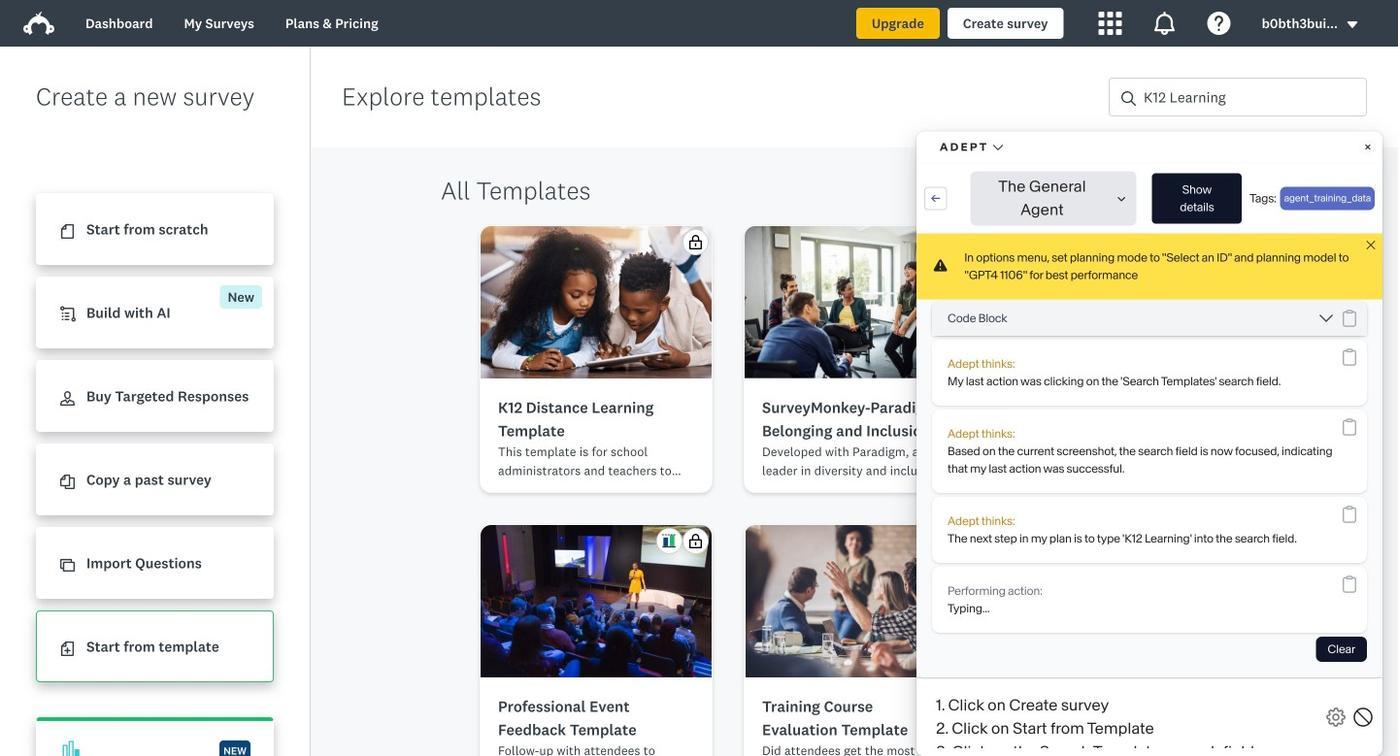 Task type: locate. For each thing, give the bounding box(es) containing it.
textboxmultiple image
[[1226, 183, 1240, 198]]

1 horizontal spatial svg image
[[218, 715, 240, 737]]

0 horizontal spatial lock image
[[689, 534, 703, 549]]

2 lock image from the left
[[1217, 534, 1232, 549]]

brand logo image
[[23, 8, 54, 39], [23, 12, 54, 35]]

clone image
[[60, 559, 75, 573]]

products icon image
[[1099, 12, 1123, 35], [1099, 12, 1123, 35]]

svg image
[[172, 715, 194, 737], [218, 715, 240, 737]]

svg image
[[127, 715, 149, 737]]

lock image
[[689, 534, 703, 549], [1217, 534, 1232, 549]]

0 horizontal spatial svg image
[[172, 715, 194, 737]]

event planning template image
[[1009, 526, 1240, 678]]

tab list
[[486, 14, 721, 59]]

1 horizontal spatial lock image
[[1217, 534, 1232, 549]]

1 svg image from the left
[[172, 715, 194, 737]]

lock image
[[689, 235, 703, 250], [953, 235, 968, 250], [1217, 235, 1232, 250], [953, 534, 968, 549]]

professional event feedback template image
[[481, 526, 712, 678]]

surveymonkey-paradigm belonging and inclusion template image
[[745, 226, 976, 379]]

dropdown arrow icon image
[[1346, 18, 1360, 32], [1348, 21, 1358, 28]]



Task type: vqa. For each thing, say whether or not it's contained in the screenshot.
TrustedSite helps keep you safe from identity theft, credit card fraud, spyware, spam, viruses and online scams image
no



Task type: describe. For each thing, give the bounding box(es) containing it.
lock image for the training course evaluation template image at the right bottom of page
[[953, 534, 968, 549]]

lock image for k12 distance learning template image
[[689, 235, 703, 250]]

1 lock image from the left
[[689, 534, 703, 549]]

Search templates field
[[1137, 79, 1367, 116]]

help icon image
[[1208, 12, 1231, 35]]

notification center icon image
[[1154, 12, 1177, 35]]

k12 distance learning template image
[[480, 226, 713, 379]]

grid image
[[1178, 183, 1193, 198]]

detailed health check template image
[[1009, 226, 1240, 379]]

document image
[[60, 225, 75, 239]]

search image
[[1122, 91, 1137, 106]]

training course evaluation template image
[[745, 526, 976, 678]]

documentplus image
[[60, 642, 75, 657]]

2 brand logo image from the top
[[23, 12, 54, 35]]

lock image for detailed health check template image
[[1217, 235, 1232, 250]]

user image
[[60, 392, 75, 406]]

2 svg image from the left
[[218, 715, 240, 737]]

xcircle image
[[40, 22, 54, 37]]

lock image for surveymonkey-paradigm belonging and inclusion template image
[[953, 235, 968, 250]]

documentclone image
[[60, 475, 75, 490]]

1 brand logo image from the top
[[23, 8, 54, 39]]



